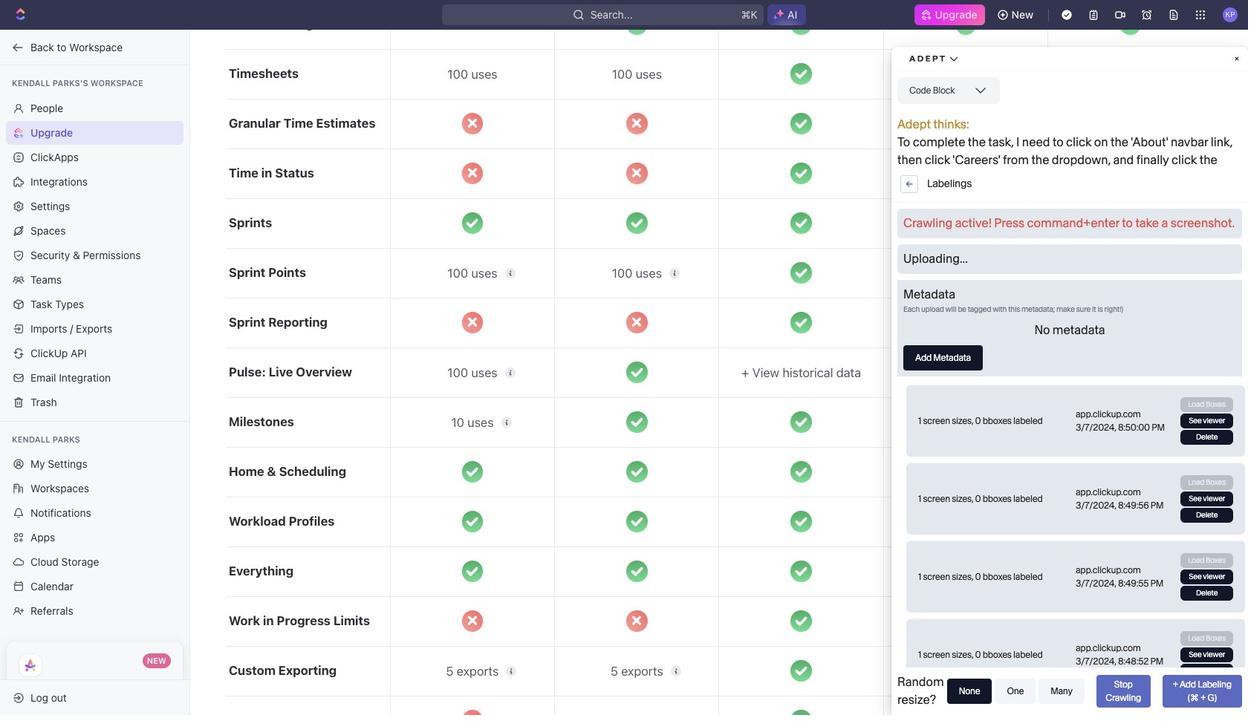Task type: describe. For each thing, give the bounding box(es) containing it.
/
[[70, 322, 73, 335]]

cloud storage
[[30, 556, 99, 569]]

clickapps link
[[6, 145, 184, 169]]

task types link
[[6, 292, 184, 316]]

clickup
[[30, 347, 68, 359]]

time for time tracking
[[229, 17, 259, 31]]

back
[[30, 41, 54, 53]]

workspace for kendall parks's workspace
[[90, 78, 143, 88]]

close image for time in status
[[462, 163, 483, 184]]

sprint reporting
[[229, 315, 328, 330]]

work in progress limits
[[229, 614, 370, 629]]

2 5 exports from the left
[[611, 664, 664, 679]]

settings link
[[6, 194, 184, 218]]

close image for granular time estimates
[[627, 113, 648, 134]]

kendall for people
[[12, 78, 50, 88]]

& for excel
[[1211, 652, 1217, 662]]

close image for sprint reporting
[[462, 312, 483, 334]]

excel
[[1188, 652, 1209, 662]]

types
[[55, 298, 84, 310]]

sprint for sprint reporting
[[229, 315, 266, 330]]

custom exporting
[[229, 664, 337, 679]]

2 + from the left
[[906, 365, 914, 380]]

1 exports from the left
[[457, 664, 499, 679]]

referrals link
[[6, 600, 184, 624]]

3 + from the left
[[1071, 365, 1079, 380]]

1 5 exports from the left
[[446, 664, 499, 679]]

time for time in status
[[229, 166, 259, 181]]

clickup api
[[30, 347, 87, 359]]

kendall for my settings
[[12, 434, 50, 444]]

in for status
[[261, 166, 272, 181]]

1 + from the left
[[742, 365, 749, 380]]

exports
[[76, 322, 112, 335]]

close image for work in progress limits
[[627, 611, 648, 632]]

email integration
[[30, 371, 111, 384]]

permissions
[[83, 249, 141, 261]]

workspace for back to workspace
[[69, 41, 123, 53]]

search...
[[591, 8, 633, 21]]

milestones
[[229, 415, 294, 430]]

apps
[[30, 531, 55, 544]]

clickup api link
[[6, 342, 184, 365]]

10 uses
[[451, 415, 494, 430]]

time in status
[[229, 166, 314, 181]]

email
[[30, 371, 56, 384]]

custom
[[229, 664, 276, 679]]

task
[[30, 298, 52, 310]]

calendar
[[30, 580, 74, 593]]

tracking
[[261, 17, 314, 31]]

new button
[[991, 3, 1043, 27]]

imports / exports link
[[6, 317, 184, 341]]

ai
[[788, 8, 798, 21]]

home & scheduling
[[229, 465, 346, 480]]

timesheets
[[229, 66, 299, 81]]

1 view from the left
[[753, 365, 780, 380]]

calendar link
[[6, 575, 184, 599]]

kendall parks's workspace
[[12, 78, 143, 88]]

close image for sprint reporting
[[627, 312, 648, 334]]

to
[[57, 41, 67, 53]]

new inside button
[[1012, 8, 1034, 21]]

live
[[269, 365, 293, 380]]

granular
[[229, 116, 281, 131]]

1 historical from the left
[[783, 365, 833, 380]]

imports
[[30, 322, 67, 335]]

1 data from the left
[[837, 365, 861, 380]]

integrations link
[[6, 170, 184, 194]]

close image for granular time estimates
[[462, 113, 483, 134]]

security
[[30, 249, 70, 261]]

pulse:
[[229, 365, 266, 380]]

integrations
[[30, 175, 88, 188]]

parks's
[[53, 78, 88, 88]]

excel & csv
[[1188, 652, 1236, 662]]

back to workspace
[[30, 41, 123, 53]]

clickapps
[[30, 151, 79, 163]]

spaces link
[[6, 219, 184, 243]]

1 5 from the left
[[446, 664, 454, 679]]

imports / exports
[[30, 322, 112, 335]]

sprint for sprint points
[[229, 265, 266, 280]]

dropdown menu image
[[1223, 7, 1238, 22]]

back to workspace button
[[6, 35, 176, 59]]

workspaces
[[30, 482, 89, 495]]

60 uses
[[450, 17, 495, 32]]

⌘k
[[742, 8, 758, 21]]

settings inside "link"
[[48, 458, 87, 470]]

1 vertical spatial new
[[147, 656, 166, 666]]

time tracking
[[229, 17, 314, 31]]

& for security
[[73, 249, 80, 261]]

parks
[[53, 434, 80, 444]]

1 horizontal spatial upgrade
[[935, 8, 978, 21]]

integration
[[59, 371, 111, 384]]

workload
[[229, 514, 286, 529]]

60
[[450, 17, 466, 32]]



Task type: locate. For each thing, give the bounding box(es) containing it.
pulse: live overview
[[229, 365, 352, 380]]

sprint points
[[229, 265, 306, 280]]

0 horizontal spatial +
[[742, 365, 749, 380]]

0 vertical spatial settings
[[30, 200, 70, 212]]

upgrade up clickapps
[[30, 126, 73, 139]]

0 vertical spatial in
[[261, 166, 272, 181]]

0 horizontal spatial 5
[[446, 664, 454, 679]]

1 close image from the top
[[627, 113, 648, 134]]

+ view historical data
[[742, 365, 861, 380], [906, 365, 1026, 380], [1071, 365, 1191, 380]]

1 vertical spatial &
[[267, 465, 276, 480]]

2 sprint from the top
[[229, 315, 266, 330]]

2 horizontal spatial &
[[1211, 652, 1217, 662]]

time
[[229, 17, 259, 31], [284, 116, 313, 131], [229, 166, 259, 181]]

1 horizontal spatial 5
[[611, 664, 618, 679]]

2 vertical spatial time
[[229, 166, 259, 181]]

0 horizontal spatial data
[[837, 365, 861, 380]]

& right security
[[73, 249, 80, 261]]

time left tracking
[[229, 17, 259, 31]]

1 horizontal spatial new
[[1012, 8, 1034, 21]]

people
[[30, 101, 63, 114]]

my settings
[[30, 458, 87, 470]]

0 horizontal spatial &
[[73, 249, 80, 261]]

1 horizontal spatial exports
[[621, 664, 664, 679]]

work
[[229, 614, 260, 629]]

1 vertical spatial upgrade
[[30, 126, 73, 139]]

2 data from the left
[[1001, 365, 1026, 380]]

new
[[1012, 8, 1034, 21], [147, 656, 166, 666]]

0 vertical spatial sprint
[[229, 265, 266, 280]]

granular time estimates
[[229, 116, 376, 131]]

& for home
[[267, 465, 276, 480]]

security & permissions
[[30, 249, 141, 261]]

spaces
[[30, 224, 66, 237]]

email integration link
[[6, 366, 184, 390]]

close image for work in progress limits
[[462, 611, 483, 632]]

excel & csv link
[[1171, 638, 1241, 675]]

0 vertical spatial new
[[1012, 8, 1034, 21]]

upgrade left new button
[[935, 8, 978, 21]]

workload profiles
[[229, 514, 335, 529]]

sprint
[[229, 265, 266, 280], [229, 315, 266, 330]]

3 historical from the left
[[1112, 365, 1163, 380]]

workspace
[[69, 41, 123, 53], [90, 78, 143, 88]]

kendall up my
[[12, 434, 50, 444]]

100
[[448, 67, 468, 81], [612, 67, 633, 81], [448, 266, 468, 281], [612, 266, 633, 281], [448, 365, 468, 380]]

1 vertical spatial upgrade link
[[6, 121, 184, 145]]

csv
[[1219, 652, 1236, 662]]

0 vertical spatial workspace
[[69, 41, 123, 53]]

teams link
[[6, 268, 184, 292]]

check image
[[956, 113, 977, 134], [1120, 113, 1141, 134], [791, 163, 812, 184], [956, 163, 977, 184], [1120, 163, 1141, 184], [462, 213, 483, 234], [627, 213, 648, 234], [956, 213, 977, 234], [956, 263, 977, 284], [1120, 263, 1141, 284], [956, 312, 977, 334], [1120, 312, 1141, 334], [791, 412, 812, 433], [956, 412, 977, 433], [1120, 412, 1141, 433], [462, 462, 483, 483], [791, 462, 812, 483], [956, 462, 977, 483], [1120, 462, 1141, 483], [462, 512, 483, 533], [627, 512, 648, 533], [791, 512, 812, 533], [956, 512, 977, 533], [627, 561, 648, 583], [791, 561, 812, 583], [956, 561, 977, 583], [791, 611, 812, 632], [956, 611, 977, 632], [791, 661, 812, 682], [956, 661, 977, 682]]

referrals
[[30, 605, 73, 618]]

2 kendall from the top
[[12, 434, 50, 444]]

workspace up people 'link'
[[90, 78, 143, 88]]

in left status
[[261, 166, 272, 181]]

exports
[[457, 664, 499, 679], [621, 664, 664, 679]]

0 vertical spatial upgrade link
[[915, 4, 985, 25]]

2 exports from the left
[[621, 664, 664, 679]]

1 vertical spatial kendall
[[12, 434, 50, 444]]

points
[[268, 265, 306, 280]]

in
[[261, 166, 272, 181], [263, 614, 274, 629]]

my settings link
[[6, 453, 184, 476]]

1 horizontal spatial +
[[906, 365, 914, 380]]

reporting
[[268, 315, 328, 330]]

2 horizontal spatial data
[[1166, 365, 1191, 380]]

people link
[[6, 96, 184, 120]]

1 horizontal spatial view
[[917, 365, 944, 380]]

notifications
[[30, 507, 91, 520]]

teams
[[30, 273, 62, 286]]

0 horizontal spatial upgrade
[[30, 126, 73, 139]]

+
[[742, 365, 749, 380], [906, 365, 914, 380], [1071, 365, 1079, 380]]

0 horizontal spatial exports
[[457, 664, 499, 679]]

0 vertical spatial &
[[73, 249, 80, 261]]

cloud
[[30, 556, 59, 569]]

sprint up pulse: in the bottom of the page
[[229, 315, 266, 330]]

ai button
[[768, 4, 806, 25]]

2 5 from the left
[[611, 664, 618, 679]]

1 kendall from the top
[[12, 78, 50, 88]]

0 horizontal spatial 5 exports
[[446, 664, 499, 679]]

1 horizontal spatial historical
[[947, 365, 998, 380]]

trash link
[[6, 391, 184, 414]]

exporting
[[279, 664, 337, 679]]

2 historical from the left
[[947, 365, 998, 380]]

close image
[[627, 113, 648, 134], [627, 312, 648, 334], [627, 611, 648, 632]]

time up sprints
[[229, 166, 259, 181]]

data
[[837, 365, 861, 380], [1001, 365, 1026, 380], [1166, 365, 1191, 380]]

time right granular
[[284, 116, 313, 131]]

1 horizontal spatial + view historical data
[[906, 365, 1026, 380]]

0 horizontal spatial upgrade link
[[6, 121, 184, 145]]

estimates
[[316, 116, 376, 131]]

& left the csv
[[1211, 652, 1217, 662]]

storage
[[61, 556, 99, 569]]

sprints
[[229, 216, 272, 231]]

0 horizontal spatial + view historical data
[[742, 365, 861, 380]]

1 horizontal spatial 5 exports
[[611, 664, 664, 679]]

historical
[[783, 365, 833, 380], [947, 365, 998, 380], [1112, 365, 1163, 380]]

5
[[446, 664, 454, 679], [611, 664, 618, 679]]

0 vertical spatial upgrade
[[935, 8, 978, 21]]

cloud storage link
[[6, 551, 184, 575]]

kendall up people
[[12, 78, 50, 88]]

upgrade
[[935, 8, 978, 21], [30, 126, 73, 139]]

0 horizontal spatial historical
[[783, 365, 833, 380]]

security & permissions link
[[6, 243, 184, 267]]

0 vertical spatial close image
[[627, 113, 648, 134]]

&
[[73, 249, 80, 261], [267, 465, 276, 480], [1211, 652, 1217, 662]]

apps link
[[6, 526, 184, 550]]

in for progress
[[263, 614, 274, 629]]

2 horizontal spatial historical
[[1112, 365, 1163, 380]]

status
[[275, 166, 314, 181]]

0 horizontal spatial view
[[753, 365, 780, 380]]

log
[[30, 692, 48, 704]]

close image
[[462, 113, 483, 134], [462, 163, 483, 184], [627, 163, 648, 184], [462, 312, 483, 334], [462, 611, 483, 632]]

3 view from the left
[[1082, 365, 1109, 380]]

sprint left the points
[[229, 265, 266, 280]]

3 data from the left
[[1166, 365, 1191, 380]]

log out button
[[6, 686, 177, 710]]

1 vertical spatial in
[[263, 614, 274, 629]]

overview
[[296, 365, 352, 380]]

trash
[[30, 396, 57, 408]]

1 vertical spatial close image
[[627, 312, 648, 334]]

workspace right to in the top left of the page
[[69, 41, 123, 53]]

progress
[[277, 614, 331, 629]]

upgrade link left new button
[[915, 4, 985, 25]]

profiles
[[289, 514, 335, 529]]

1 vertical spatial settings
[[48, 458, 87, 470]]

& right home on the bottom
[[267, 465, 276, 480]]

10
[[451, 415, 464, 430]]

3 + view historical data from the left
[[1071, 365, 1191, 380]]

100 uses
[[448, 67, 498, 81], [612, 67, 662, 81], [448, 266, 498, 281], [612, 266, 662, 281], [448, 365, 498, 380]]

check image
[[791, 63, 812, 85], [956, 63, 977, 85], [1120, 63, 1141, 85], [791, 113, 812, 134], [791, 213, 812, 234], [1120, 213, 1141, 234], [791, 263, 812, 284], [791, 312, 812, 334], [627, 362, 648, 383], [627, 412, 648, 433], [627, 462, 648, 483], [1120, 512, 1141, 533], [462, 561, 483, 583], [1120, 561, 1141, 583], [1120, 611, 1141, 632], [1120, 661, 1141, 682]]

1 sprint from the top
[[229, 265, 266, 280]]

0 vertical spatial time
[[229, 17, 259, 31]]

2 vertical spatial &
[[1211, 652, 1217, 662]]

2 horizontal spatial view
[[1082, 365, 1109, 380]]

1 vertical spatial time
[[284, 116, 313, 131]]

3 close image from the top
[[627, 611, 648, 632]]

settings
[[30, 200, 70, 212], [48, 458, 87, 470]]

my
[[30, 458, 45, 470]]

everything
[[229, 564, 294, 579]]

settings down "parks"
[[48, 458, 87, 470]]

task types
[[30, 298, 84, 310]]

view
[[753, 365, 780, 380], [917, 365, 944, 380], [1082, 365, 1109, 380]]

workspace inside "button"
[[69, 41, 123, 53]]

1 horizontal spatial data
[[1001, 365, 1026, 380]]

home
[[229, 465, 264, 480]]

api
[[71, 347, 87, 359]]

2 horizontal spatial +
[[1071, 365, 1079, 380]]

workspaces link
[[6, 477, 184, 501]]

settings up spaces
[[30, 200, 70, 212]]

1 horizontal spatial upgrade link
[[915, 4, 985, 25]]

kendall
[[12, 78, 50, 88], [12, 434, 50, 444]]

kendall parks
[[12, 434, 80, 444]]

notifications link
[[6, 502, 184, 525]]

upgrade link down people 'link'
[[6, 121, 184, 145]]

in right the work
[[263, 614, 274, 629]]

1 + view historical data from the left
[[742, 365, 861, 380]]

0 vertical spatial kendall
[[12, 78, 50, 88]]

scheduling
[[279, 465, 346, 480]]

2 + view historical data from the left
[[906, 365, 1026, 380]]

1 horizontal spatial &
[[267, 465, 276, 480]]

1 vertical spatial sprint
[[229, 315, 266, 330]]

1 vertical spatial workspace
[[90, 78, 143, 88]]

2 vertical spatial close image
[[627, 611, 648, 632]]

2 horizontal spatial + view historical data
[[1071, 365, 1191, 380]]

2 view from the left
[[917, 365, 944, 380]]

2 close image from the top
[[627, 312, 648, 334]]

0 horizontal spatial new
[[147, 656, 166, 666]]



Task type: vqa. For each thing, say whether or not it's contained in the screenshot.
"Settings" to the top
yes



